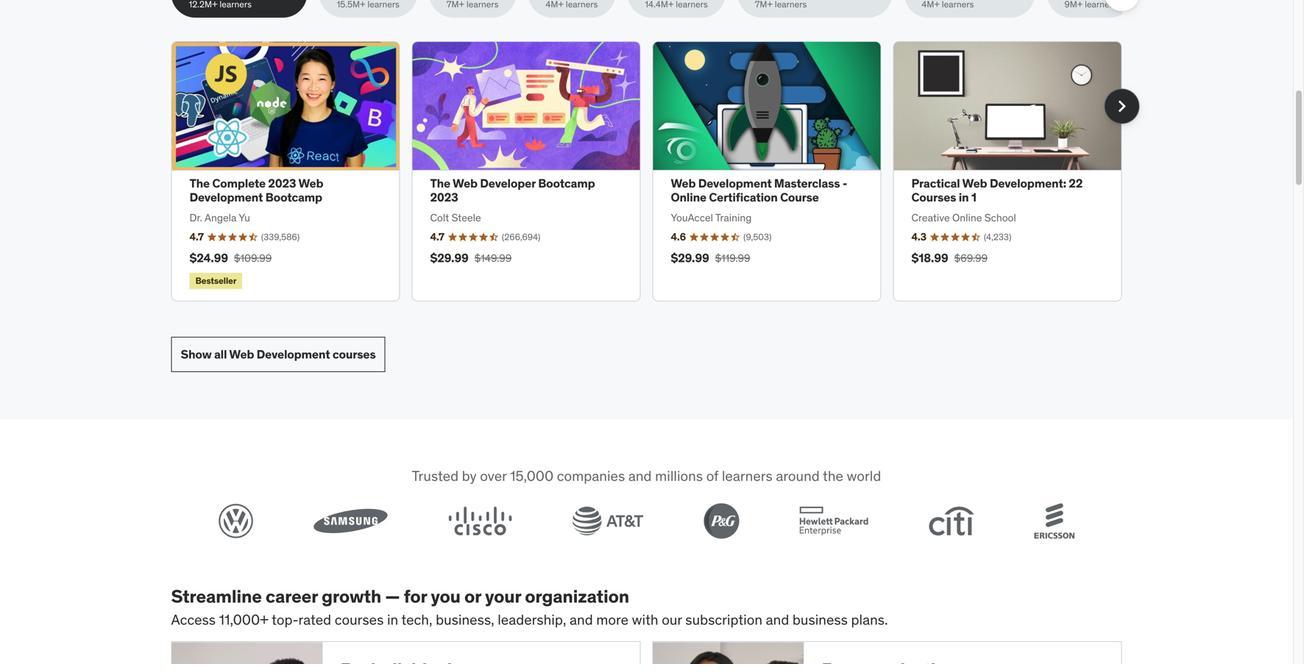 Task type: locate. For each thing, give the bounding box(es) containing it.
2023 right complete
[[268, 176, 296, 191]]

in inside streamline career growth — for you or your organization access 11,000+ top-rated courses in tech, business, leadership, and more with our subscription and business plans.
[[387, 611, 398, 629]]

0 horizontal spatial 2023
[[268, 176, 296, 191]]

the left developer at the left top of the page
[[430, 176, 451, 191]]

web right all
[[229, 347, 254, 362]]

2 the from the left
[[430, 176, 451, 191]]

0 horizontal spatial and
[[570, 611, 593, 629]]

the inside "the web developer bootcamp 2023"
[[430, 176, 451, 191]]

1 horizontal spatial bootcamp
[[538, 176, 595, 191]]

plans.
[[851, 611, 888, 629]]

and
[[629, 468, 652, 485], [570, 611, 593, 629], [766, 611, 789, 629]]

web
[[298, 176, 323, 191], [453, 176, 478, 191], [671, 176, 696, 191], [963, 176, 988, 191], [229, 347, 254, 362]]

all
[[214, 347, 227, 362]]

web development masterclass - online certification course link
[[671, 176, 848, 205]]

your
[[485, 586, 521, 608]]

of
[[707, 468, 719, 485]]

2 next image from the top
[[1111, 95, 1134, 118]]

bootcamp inside 'the complete 2023 web development bootcamp'
[[266, 190, 322, 205]]

samsung logo image
[[314, 509, 388, 534]]

masterclass
[[774, 176, 840, 191]]

the complete 2023 web development bootcamp link
[[190, 176, 323, 205]]

streamline career growth — for you or your organization access 11,000+ top-rated courses in tech, business, leadership, and more with our subscription and business plans.
[[171, 586, 888, 629]]

1 horizontal spatial the
[[430, 176, 451, 191]]

leadership,
[[498, 611, 566, 629]]

web inside "the web developer bootcamp 2023"
[[453, 176, 478, 191]]

and left millions
[[629, 468, 652, 485]]

career
[[266, 586, 318, 608]]

1 horizontal spatial and
[[629, 468, 652, 485]]

the
[[190, 176, 210, 191], [430, 176, 451, 191]]

citi logo image
[[929, 507, 975, 537]]

0 vertical spatial next image
[[1111, 0, 1134, 5]]

0 horizontal spatial in
[[387, 611, 398, 629]]

0 horizontal spatial the
[[190, 176, 210, 191]]

development inside web development masterclass - online certification course
[[698, 176, 772, 191]]

for
[[404, 586, 427, 608]]

business
[[793, 611, 848, 629]]

show all web development courses
[[181, 347, 376, 362]]

web left developer at the left top of the page
[[453, 176, 478, 191]]

-
[[843, 176, 848, 191]]

web inside practical web development: 22 courses in 1
[[963, 176, 988, 191]]

growth
[[322, 586, 381, 608]]

the for development
[[190, 176, 210, 191]]

in left 1
[[959, 190, 969, 205]]

show
[[181, 347, 212, 362]]

the inside 'the complete 2023 web development bootcamp'
[[190, 176, 210, 191]]

trusted by over 15,000 companies and millions of learners around the world
[[412, 468, 881, 485]]

around
[[776, 468, 820, 485]]

1 next image from the top
[[1111, 0, 1134, 5]]

2023
[[268, 176, 296, 191], [430, 190, 458, 205]]

courses inside streamline career growth — for you or your organization access 11,000+ top-rated courses in tech, business, leadership, and more with our subscription and business plans.
[[335, 611, 384, 629]]

1 vertical spatial in
[[387, 611, 398, 629]]

next image inside carousel element
[[1111, 95, 1134, 118]]

1 horizontal spatial 2023
[[430, 190, 458, 205]]

web right complete
[[298, 176, 323, 191]]

or
[[465, 586, 481, 608]]

tech,
[[402, 611, 433, 629]]

the web developer bootcamp 2023
[[430, 176, 595, 205]]

and left business
[[766, 611, 789, 629]]

web development masterclass - online certification course
[[671, 176, 848, 205]]

0 horizontal spatial bootcamp
[[266, 190, 322, 205]]

courses
[[333, 347, 376, 362], [335, 611, 384, 629]]

hewlett packard enterprise logo image
[[800, 507, 869, 537]]

top-
[[272, 611, 299, 629]]

bootcamp
[[538, 176, 595, 191], [266, 190, 322, 205]]

11,000+
[[219, 611, 269, 629]]

1 the from the left
[[190, 176, 210, 191]]

and down organization
[[570, 611, 593, 629]]

streamline
[[171, 586, 262, 608]]

web left certification
[[671, 176, 696, 191]]

complete
[[212, 176, 266, 191]]

15,000
[[510, 468, 554, 485]]

in
[[959, 190, 969, 205], [387, 611, 398, 629]]

companies
[[557, 468, 625, 485]]

the left complete
[[190, 176, 210, 191]]

development
[[698, 176, 772, 191], [190, 190, 263, 205], [257, 347, 330, 362]]

online
[[671, 190, 707, 205]]

1
[[972, 190, 977, 205]]

show all web development courses link
[[171, 337, 385, 373]]

1 vertical spatial courses
[[335, 611, 384, 629]]

0 vertical spatial in
[[959, 190, 969, 205]]

1 horizontal spatial in
[[959, 190, 969, 205]]

by
[[462, 468, 477, 485]]

the complete 2023 web development bootcamp
[[190, 176, 323, 205]]

2023 left developer at the left top of the page
[[430, 190, 458, 205]]

next image
[[1111, 0, 1134, 5], [1111, 95, 1134, 118]]

next image for carousel element
[[1111, 95, 1134, 118]]

world
[[847, 468, 881, 485]]

in down "—"
[[387, 611, 398, 629]]

access
[[171, 611, 216, 629]]

web right practical
[[963, 176, 988, 191]]

the
[[823, 468, 844, 485]]

next image inside topic filters element
[[1111, 0, 1134, 5]]

more
[[597, 611, 629, 629]]

1 vertical spatial next image
[[1111, 95, 1134, 118]]



Task type: describe. For each thing, give the bounding box(es) containing it.
—
[[385, 586, 400, 608]]

development:
[[990, 176, 1067, 191]]

development inside 'the complete 2023 web development bootcamp'
[[190, 190, 263, 205]]

carousel element
[[171, 41, 1140, 302]]

2023 inside "the web developer bootcamp 2023"
[[430, 190, 458, 205]]

practical web development: 22 courses in 1
[[912, 176, 1083, 205]]

developer
[[480, 176, 536, 191]]

over
[[480, 468, 507, 485]]

the for 2023
[[430, 176, 451, 191]]

2 horizontal spatial and
[[766, 611, 789, 629]]

2023 inside 'the complete 2023 web development bootcamp'
[[268, 176, 296, 191]]

topic filters element
[[171, 0, 1140, 18]]

the web developer bootcamp 2023 link
[[430, 176, 595, 205]]

with
[[632, 611, 659, 629]]

our
[[662, 611, 682, 629]]

ericsson logo image
[[1035, 504, 1075, 539]]

learners
[[722, 468, 773, 485]]

millions
[[655, 468, 703, 485]]

web inside 'the complete 2023 web development bootcamp'
[[298, 176, 323, 191]]

rated
[[299, 611, 331, 629]]

22
[[1069, 176, 1083, 191]]

volkswagen logo image
[[218, 504, 254, 539]]

0 vertical spatial courses
[[333, 347, 376, 362]]

subscription
[[686, 611, 763, 629]]

organization
[[525, 586, 629, 608]]

practical
[[912, 176, 960, 191]]

in inside practical web development: 22 courses in 1
[[959, 190, 969, 205]]

you
[[431, 586, 461, 608]]

web inside show all web development courses link
[[229, 347, 254, 362]]

cisco logo image
[[448, 507, 512, 537]]

practical web development: 22 courses in 1 link
[[912, 176, 1083, 205]]

web inside web development masterclass - online certification course
[[671, 176, 696, 191]]

next image for topic filters element
[[1111, 0, 1134, 5]]

trusted
[[412, 468, 459, 485]]

procter & gamble logo image
[[704, 504, 739, 539]]

course
[[780, 190, 819, 205]]

courses
[[912, 190, 957, 205]]

business,
[[436, 611, 494, 629]]

certification
[[709, 190, 778, 205]]

bootcamp inside "the web developer bootcamp 2023"
[[538, 176, 595, 191]]

att&t logo image
[[572, 507, 644, 537]]



Task type: vqa. For each thing, say whether or not it's contained in the screenshot.
udemy 'image'
no



